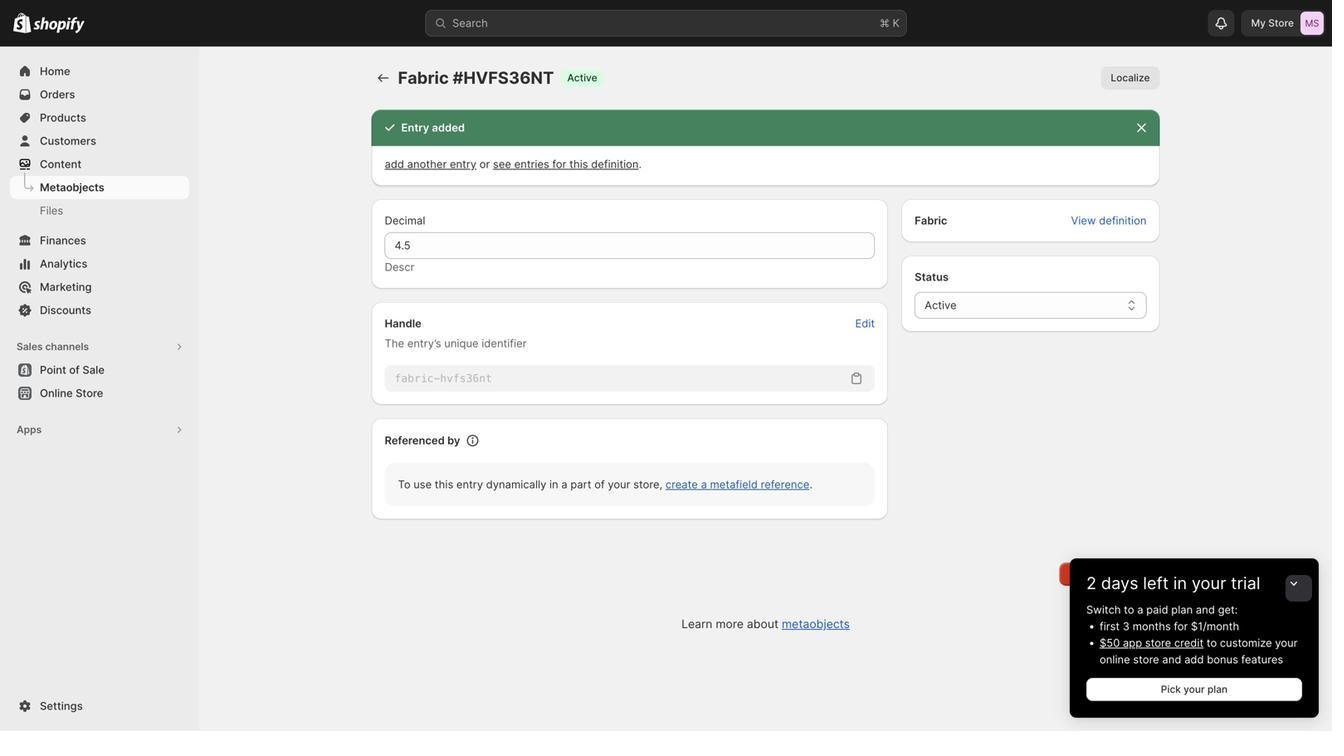 Task type: describe. For each thing, give the bounding box(es) containing it.
to inside to customize your online store and add bonus features
[[1207, 637, 1217, 650]]

see entries for this definition link
[[493, 158, 639, 171]]

entry's
[[407, 337, 441, 350]]

more
[[716, 617, 744, 631]]

to customize your online store and add bonus features
[[1100, 637, 1298, 666]]

$50 app store credit link
[[1100, 637, 1204, 650]]

products link
[[10, 106, 189, 130]]

added
[[432, 121, 465, 134]]

active for status
[[925, 299, 957, 312]]

or
[[480, 158, 490, 171]]

add inside to customize your online store and add bonus features
[[1185, 653, 1204, 666]]

features
[[1242, 653, 1284, 666]]

0 horizontal spatial plan
[[1172, 604, 1193, 616]]

files link
[[10, 199, 189, 223]]

entry added
[[401, 121, 465, 134]]

online
[[40, 387, 73, 400]]

delete
[[1070, 568, 1101, 580]]

2
[[1087, 573, 1097, 594]]

products
[[40, 111, 86, 124]]

orders link
[[10, 83, 189, 106]]

channels
[[45, 341, 89, 353]]

discounts
[[40, 304, 91, 317]]

switch to a paid plan and get:
[[1087, 604, 1238, 616]]

learn more about metaobjects
[[682, 617, 850, 631]]

your left store,
[[608, 478, 631, 491]]

2 horizontal spatial a
[[1138, 604, 1144, 616]]

unique
[[444, 337, 479, 350]]

⌘
[[880, 17, 890, 29]]

your inside dropdown button
[[1192, 573, 1227, 594]]

status
[[915, 271, 949, 284]]

orders
[[40, 88, 75, 101]]

get:
[[1218, 604, 1238, 616]]

reference
[[761, 478, 810, 491]]

files
[[40, 204, 63, 217]]

the
[[385, 337, 404, 350]]

sales channels button
[[10, 335, 189, 359]]

store for online store
[[76, 387, 103, 400]]

2 days left in your trial button
[[1070, 559, 1319, 594]]

content
[[40, 158, 82, 171]]

online store
[[40, 387, 103, 400]]

1 vertical spatial entry
[[457, 478, 483, 491]]

left
[[1143, 573, 1169, 594]]

1 horizontal spatial a
[[701, 478, 707, 491]]

#hvfs36nt
[[453, 68, 554, 88]]

0 vertical spatial in
[[550, 478, 559, 491]]

first 3 months for $1/month
[[1100, 620, 1240, 633]]

localize
[[1111, 72, 1150, 84]]

save button
[[1117, 563, 1160, 586]]

descr
[[385, 261, 415, 274]]

1 vertical spatial of
[[595, 478, 605, 491]]

your inside to customize your online store and add bonus features
[[1276, 637, 1298, 650]]

referenced by
[[385, 434, 460, 447]]

entries
[[514, 158, 550, 171]]

another
[[407, 158, 447, 171]]

sale
[[83, 364, 105, 377]]

apps button
[[10, 418, 189, 442]]

1 horizontal spatial plan
[[1208, 684, 1228, 696]]

apps
[[17, 424, 42, 436]]

2 days left in your trial element
[[1070, 602, 1319, 718]]

localize link
[[1101, 66, 1160, 90]]

by
[[448, 434, 460, 447]]

1 vertical spatial .
[[810, 478, 813, 491]]

0 vertical spatial add
[[385, 158, 404, 171]]

0 horizontal spatial .
[[639, 158, 642, 171]]

days
[[1102, 573, 1139, 594]]

fabric for fabric
[[915, 214, 948, 227]]

⌘ k
[[880, 17, 900, 29]]

referenced
[[385, 434, 445, 447]]

delete button
[[1060, 563, 1111, 586]]

to
[[398, 478, 411, 491]]

your right pick
[[1184, 684, 1205, 696]]

$50 app store credit
[[1100, 637, 1204, 650]]

content link
[[10, 153, 189, 176]]

switch
[[1087, 604, 1121, 616]]

online store link
[[10, 382, 189, 405]]

1 horizontal spatial this
[[570, 158, 588, 171]]

months
[[1133, 620, 1171, 633]]

create a metafield reference link
[[666, 478, 810, 491]]

part
[[571, 478, 592, 491]]

home link
[[10, 60, 189, 83]]

online
[[1100, 653, 1131, 666]]

metafield
[[710, 478, 758, 491]]

store inside to customize your online store and add bonus features
[[1134, 653, 1160, 666]]

bonus
[[1207, 653, 1239, 666]]

for inside "2 days left in your trial" element
[[1174, 620, 1188, 633]]

$50
[[1100, 637, 1120, 650]]

to use this entry dynamically in a part of your store, create a metafield reference .
[[398, 478, 813, 491]]

0 vertical spatial definition
[[591, 158, 639, 171]]

point of sale button
[[0, 359, 199, 382]]

in inside dropdown button
[[1174, 573, 1187, 594]]



Task type: locate. For each thing, give the bounding box(es) containing it.
store down $50 app store credit
[[1134, 653, 1160, 666]]

app
[[1123, 637, 1143, 650]]

0 vertical spatial store
[[1146, 637, 1172, 650]]

create
[[666, 478, 698, 491]]

1 vertical spatial this
[[435, 478, 454, 491]]

1 vertical spatial to
[[1207, 637, 1217, 650]]

shopify image
[[13, 13, 31, 33], [33, 17, 85, 34]]

add down credit
[[1185, 653, 1204, 666]]

this
[[570, 158, 588, 171], [435, 478, 454, 491]]

store for my store
[[1269, 17, 1294, 29]]

customers
[[40, 135, 96, 147]]

entry left or
[[450, 158, 477, 171]]

0 horizontal spatial and
[[1163, 653, 1182, 666]]

decimal
[[385, 214, 425, 227]]

to down $1/month in the bottom of the page
[[1207, 637, 1217, 650]]

dynamically
[[486, 478, 547, 491]]

0 vertical spatial .
[[639, 158, 642, 171]]

store,
[[634, 478, 663, 491]]

trial
[[1231, 573, 1261, 594]]

in left part
[[550, 478, 559, 491]]

1 horizontal spatial .
[[810, 478, 813, 491]]

1 vertical spatial add
[[1185, 653, 1204, 666]]

paid
[[1147, 604, 1169, 616]]

pick your plan link
[[1087, 678, 1303, 702]]

0 horizontal spatial in
[[550, 478, 559, 491]]

store inside button
[[76, 387, 103, 400]]

pick
[[1161, 684, 1181, 696]]

0 vertical spatial this
[[570, 158, 588, 171]]

1 vertical spatial active
[[925, 299, 957, 312]]

1 vertical spatial fabric
[[915, 214, 948, 227]]

credit
[[1175, 637, 1204, 650]]

your
[[608, 478, 631, 491], [1192, 573, 1227, 594], [1276, 637, 1298, 650], [1184, 684, 1205, 696]]

a right create
[[701, 478, 707, 491]]

my store image
[[1301, 12, 1324, 35]]

1 horizontal spatial shopify image
[[33, 17, 85, 34]]

0 vertical spatial to
[[1124, 604, 1135, 616]]

my
[[1252, 17, 1266, 29]]

definition
[[591, 158, 639, 171], [1099, 214, 1147, 227]]

of left sale
[[69, 364, 80, 377]]

active down status
[[925, 299, 957, 312]]

add left another
[[385, 158, 404, 171]]

0 horizontal spatial fabric
[[398, 68, 449, 88]]

0 vertical spatial for
[[553, 158, 567, 171]]

and for store
[[1163, 653, 1182, 666]]

and inside to customize your online store and add bonus features
[[1163, 653, 1182, 666]]

0 vertical spatial fabric
[[398, 68, 449, 88]]

store down months
[[1146, 637, 1172, 650]]

and down credit
[[1163, 653, 1182, 666]]

finances
[[40, 234, 86, 247]]

entry
[[450, 158, 477, 171], [457, 478, 483, 491]]

1 vertical spatial definition
[[1099, 214, 1147, 227]]

1 horizontal spatial definition
[[1099, 214, 1147, 227]]

learn
[[682, 617, 713, 631]]

your up features
[[1276, 637, 1298, 650]]

store right "my"
[[1269, 17, 1294, 29]]

analytics
[[40, 257, 87, 270]]

metaobjects link
[[782, 617, 850, 631]]

1 horizontal spatial add
[[1185, 653, 1204, 666]]

1 vertical spatial plan
[[1208, 684, 1228, 696]]

active for fabric #hvfs36nt
[[567, 72, 598, 84]]

0 horizontal spatial definition
[[591, 158, 639, 171]]

1 horizontal spatial and
[[1196, 604, 1215, 616]]

settings
[[40, 700, 83, 713]]

customers link
[[10, 130, 189, 153]]

1 vertical spatial for
[[1174, 620, 1188, 633]]

point of sale link
[[10, 359, 189, 382]]

a left paid
[[1138, 604, 1144, 616]]

to up 3
[[1124, 604, 1135, 616]]

0 horizontal spatial add
[[385, 158, 404, 171]]

store down sale
[[76, 387, 103, 400]]

use
[[414, 478, 432, 491]]

save
[[1127, 568, 1150, 580]]

0 horizontal spatial store
[[76, 387, 103, 400]]

plan
[[1172, 604, 1193, 616], [1208, 684, 1228, 696]]

store
[[1269, 17, 1294, 29], [76, 387, 103, 400]]

0 vertical spatial active
[[567, 72, 598, 84]]

in right left
[[1174, 573, 1187, 594]]

sales
[[17, 341, 43, 353]]

0 horizontal spatial this
[[435, 478, 454, 491]]

metaobjects
[[40, 181, 104, 194]]

to
[[1124, 604, 1135, 616], [1207, 637, 1217, 650]]

1 vertical spatial and
[[1163, 653, 1182, 666]]

this right entries
[[570, 158, 588, 171]]

analytics link
[[10, 252, 189, 276]]

plan up first 3 months for $1/month
[[1172, 604, 1193, 616]]

add
[[385, 158, 404, 171], [1185, 653, 1204, 666]]

1 horizontal spatial for
[[1174, 620, 1188, 633]]

1 horizontal spatial to
[[1207, 637, 1217, 650]]

0 horizontal spatial of
[[69, 364, 80, 377]]

1 horizontal spatial fabric
[[915, 214, 948, 227]]

customize
[[1220, 637, 1273, 650]]

active right #hvfs36nt on the left top of page
[[567, 72, 598, 84]]

sales channels
[[17, 341, 89, 353]]

0 vertical spatial and
[[1196, 604, 1215, 616]]

and up $1/month in the bottom of the page
[[1196, 604, 1215, 616]]

1 vertical spatial store
[[76, 387, 103, 400]]

add another entry link
[[385, 158, 477, 171]]

of right part
[[595, 478, 605, 491]]

1 horizontal spatial of
[[595, 478, 605, 491]]

metaobjects link
[[10, 176, 189, 199]]

1 horizontal spatial active
[[925, 299, 957, 312]]

this right the use
[[435, 478, 454, 491]]

about
[[747, 617, 779, 631]]

0 vertical spatial of
[[69, 364, 80, 377]]

point
[[40, 364, 66, 377]]

for
[[553, 158, 567, 171], [1174, 620, 1188, 633]]

view definition
[[1072, 214, 1147, 227]]

for up credit
[[1174, 620, 1188, 633]]

edit
[[856, 317, 875, 330]]

a left part
[[562, 478, 568, 491]]

1 vertical spatial in
[[1174, 573, 1187, 594]]

marketing link
[[10, 276, 189, 299]]

0 horizontal spatial for
[[553, 158, 567, 171]]

first
[[1100, 620, 1120, 633]]

0 vertical spatial entry
[[450, 158, 477, 171]]

k
[[893, 17, 900, 29]]

point of sale
[[40, 364, 105, 377]]

view definition link
[[1062, 209, 1157, 232]]

$1/month
[[1191, 620, 1240, 633]]

identifier
[[482, 337, 527, 350]]

None text field
[[385, 232, 875, 259], [385, 365, 845, 392], [385, 232, 875, 259], [385, 365, 845, 392]]

home
[[40, 65, 70, 78]]

search
[[453, 17, 488, 29]]

my store
[[1252, 17, 1294, 29]]

0 horizontal spatial active
[[567, 72, 598, 84]]

finances link
[[10, 229, 189, 252]]

fabric #hvfs36nt
[[398, 68, 554, 88]]

of inside button
[[69, 364, 80, 377]]

fabric up status
[[915, 214, 948, 227]]

.
[[639, 158, 642, 171], [810, 478, 813, 491]]

entry left dynamically
[[457, 478, 483, 491]]

1 horizontal spatial store
[[1269, 17, 1294, 29]]

a
[[562, 478, 568, 491], [701, 478, 707, 491], [1138, 604, 1144, 616]]

discounts link
[[10, 299, 189, 322]]

2 days left in your trial
[[1087, 573, 1261, 594]]

your up get:
[[1192, 573, 1227, 594]]

0 vertical spatial store
[[1269, 17, 1294, 29]]

0 vertical spatial plan
[[1172, 604, 1193, 616]]

fabric for fabric #hvfs36nt
[[398, 68, 449, 88]]

0 horizontal spatial shopify image
[[13, 13, 31, 33]]

3
[[1123, 620, 1130, 633]]

marketing
[[40, 281, 92, 294]]

of
[[69, 364, 80, 377], [595, 478, 605, 491]]

pick your plan
[[1161, 684, 1228, 696]]

1 horizontal spatial in
[[1174, 573, 1187, 594]]

0 horizontal spatial a
[[562, 478, 568, 491]]

plan down bonus
[[1208, 684, 1228, 696]]

see
[[493, 158, 511, 171]]

metaobjects
[[782, 617, 850, 631]]

entry
[[401, 121, 429, 134]]

1 vertical spatial store
[[1134, 653, 1160, 666]]

0 horizontal spatial to
[[1124, 604, 1135, 616]]

view
[[1072, 214, 1096, 227]]

fabric up entry
[[398, 68, 449, 88]]

and for plan
[[1196, 604, 1215, 616]]

for right entries
[[553, 158, 567, 171]]



Task type: vqa. For each thing, say whether or not it's contained in the screenshot.
Analytics Link
yes



